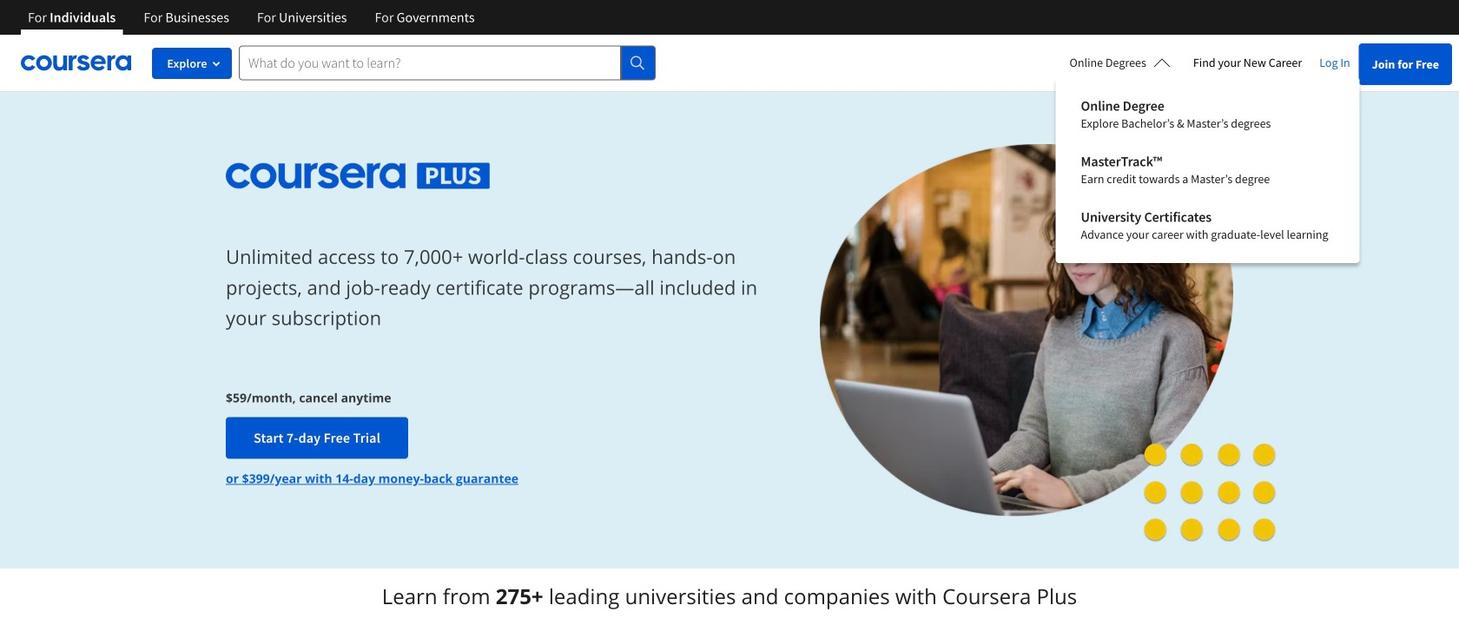 Task type: vqa. For each thing, say whether or not it's contained in the screenshot.
banner navigation
yes



Task type: describe. For each thing, give the bounding box(es) containing it.
What do you want to learn? text field
[[239, 46, 621, 80]]

coursera image
[[21, 49, 131, 77]]

banner navigation
[[14, 0, 489, 35]]



Task type: locate. For each thing, give the bounding box(es) containing it.
menu
[[1067, 87, 1349, 254]]

None search field
[[239, 46, 656, 80]]

coursera plus image
[[226, 163, 491, 189]]



